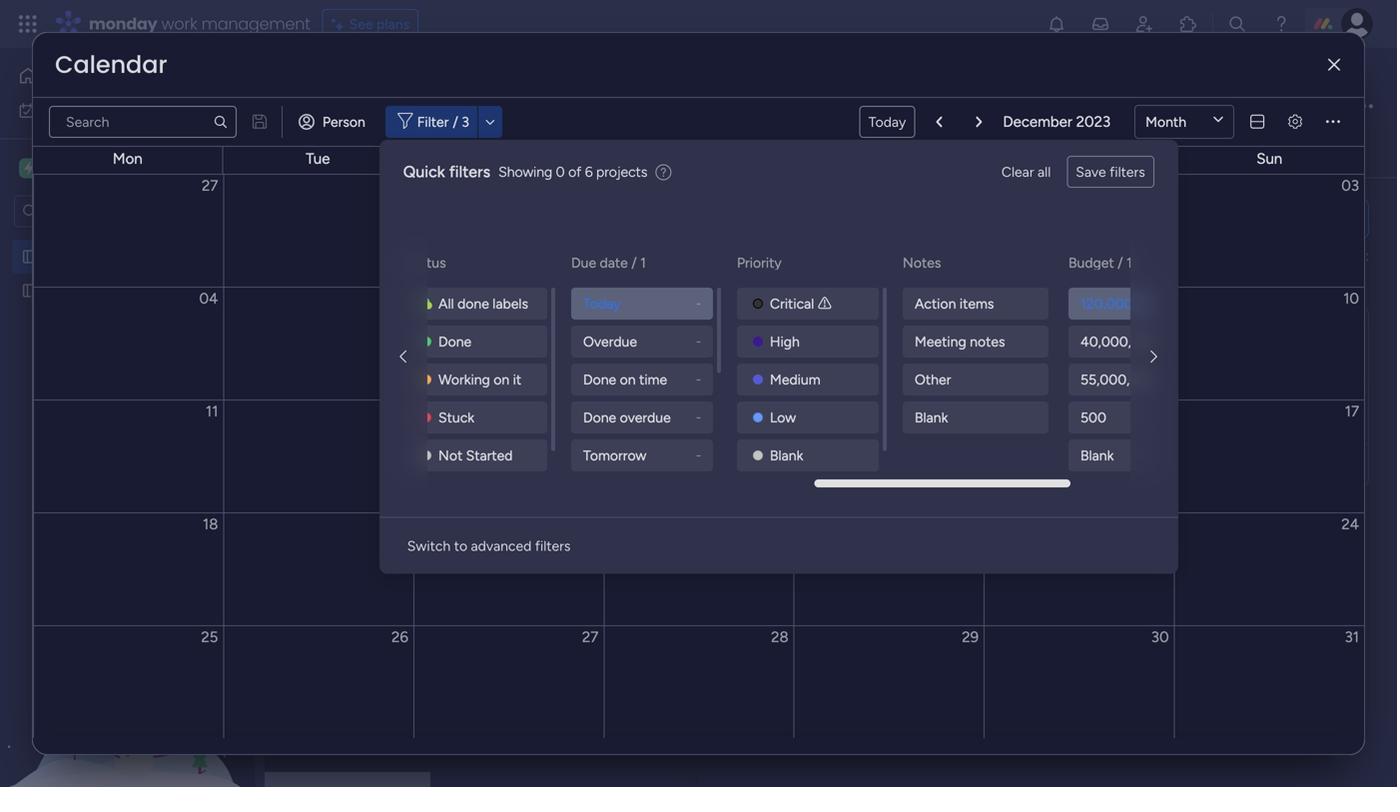 Task type: locate. For each thing, give the bounding box(es) containing it.
meeting
[[915, 333, 967, 350]]

on left the time
[[620, 371, 636, 388]]

0 horizontal spatial work
[[67, 102, 97, 119]]

0 horizontal spatial /
[[453, 113, 458, 130]]

2023
[[1077, 113, 1111, 131]]

blank
[[915, 409, 948, 426], [770, 447, 804, 464], [1081, 447, 1114, 464]]

to right switch
[[454, 538, 468, 555]]

55,000,000
[[1081, 371, 1157, 388]]

medium
[[770, 371, 821, 388]]

None search field
[[49, 106, 237, 138]]

save filters
[[1076, 163, 1146, 180]]

All Spacecraft field
[[299, 67, 476, 100]]

to
[[810, 387, 826, 406], [454, 538, 468, 555]]

new project button
[[303, 189, 397, 221]]

on for done
[[620, 371, 636, 388]]

1 horizontal spatial all
[[438, 295, 454, 312]]

work right "monday"
[[161, 12, 197, 35]]

0 horizontal spatial 1
[[640, 254, 646, 271]]

1 horizontal spatial noah lott image
[[1342, 8, 1374, 40]]

- right the overdue
[[696, 410, 701, 425]]

- for done overdue
[[696, 410, 701, 425]]

0 vertical spatial work
[[161, 12, 197, 35]]

all left 'done'
[[438, 295, 454, 312]]

0 vertical spatial and
[[665, 107, 688, 124]]

0 horizontal spatial to
[[454, 538, 468, 555]]

today inside button
[[869, 113, 907, 130]]

stuck for stuck due to hold ups with documentation and government funding.
[[734, 387, 776, 406]]

stuck for stuck
[[438, 409, 474, 426]]

inbox image
[[1091, 14, 1111, 34]]

track
[[725, 107, 757, 124]]

- for overdue
[[696, 334, 701, 349]]

0 horizontal spatial calendar
[[55, 48, 167, 81]]

working
[[438, 371, 490, 388]]

tue
[[306, 150, 330, 168]]

on for working
[[494, 371, 510, 388]]

quick filters dialog
[[240, 140, 1235, 661]]

filters right save
[[1110, 163, 1146, 180]]

done
[[457, 295, 489, 312]]

filters down gantt
[[449, 162, 491, 181]]

new left project
[[311, 197, 340, 214]]

of right type
[[417, 107, 430, 124]]

on inside status group
[[494, 371, 510, 388]]

0 vertical spatial stuck
[[734, 387, 776, 406]]

1 vertical spatial stuck
[[438, 409, 474, 426]]

help
[[1245, 736, 1281, 757]]

2 on from the left
[[620, 371, 636, 388]]

1 horizontal spatial and
[[1043, 387, 1069, 406]]

- right the time
[[696, 372, 701, 387]]

0 vertical spatial all
[[304, 67, 333, 100]]

project
[[343, 197, 389, 214]]

main
[[334, 143, 364, 160]]

like button
[[723, 436, 1038, 496]]

meeting notes
[[915, 333, 1005, 350]]

month
[[1146, 113, 1187, 130]]

0 horizontal spatial stuck
[[438, 409, 474, 426]]

filter
[[417, 113, 449, 130]]

done inside status group
[[438, 333, 472, 350]]

new
[[311, 197, 340, 214], [47, 282, 76, 299]]

1 horizontal spatial to
[[810, 387, 826, 406]]

dapulse x slim image
[[1329, 58, 1341, 72]]

- for today
[[696, 296, 701, 311]]

all for all spacecraft
[[304, 67, 333, 100]]

and left keep
[[665, 107, 688, 124]]

1 vertical spatial work
[[67, 102, 97, 119]]

manage
[[306, 107, 356, 124]]

monday
[[89, 12, 157, 35]]

2 horizontal spatial /
[[1118, 254, 1123, 271]]

0 horizontal spatial all
[[304, 67, 333, 100]]

/ right date
[[631, 254, 637, 271]]

work for my
[[67, 102, 97, 119]]

government
[[1073, 387, 1160, 406]]

2 - from the top
[[696, 334, 701, 349]]

0 horizontal spatial filters
[[449, 162, 491, 181]]

on inside due date / 1 group
[[620, 371, 636, 388]]

0 horizontal spatial on
[[494, 371, 510, 388]]

all
[[1038, 163, 1051, 180]]

work inside button
[[67, 102, 97, 119]]

1 vertical spatial noah lott image
[[1298, 94, 1324, 120]]

new right private board icon
[[47, 282, 76, 299]]

via
[[1312, 247, 1330, 264]]

/ right budget
[[1118, 254, 1123, 271]]

2 horizontal spatial blank
[[1081, 447, 1114, 464]]

like
[[877, 456, 905, 475]]

done down overdue
[[583, 371, 616, 388]]

1 horizontal spatial on
[[620, 371, 636, 388]]

1 vertical spatial new
[[47, 282, 76, 299]]

2 vertical spatial done
[[583, 409, 616, 426]]

/ left 3
[[453, 113, 458, 130]]

1 right budget
[[1127, 254, 1133, 271]]

0 horizontal spatial and
[[665, 107, 688, 124]]

more dots image
[[1327, 115, 1341, 129]]

my work button
[[12, 94, 215, 126]]

email:
[[1333, 247, 1370, 264]]

calendar
[[55, 48, 167, 81], [496, 143, 552, 160]]

1 vertical spatial to
[[454, 538, 468, 555]]

1 horizontal spatial work
[[161, 12, 197, 35]]

on left it
[[494, 371, 510, 388]]

stuck up 'not'
[[438, 409, 474, 426]]

to right due
[[810, 387, 826, 406]]

on
[[494, 371, 510, 388], [620, 371, 636, 388]]

my work
[[44, 102, 97, 119]]

my
[[44, 102, 63, 119]]

1 horizontal spatial calendar
[[496, 143, 552, 160]]

1 horizontal spatial stuck
[[734, 387, 776, 406]]

- right the 'tomorrow'
[[696, 448, 701, 463]]

due
[[571, 254, 596, 271]]

0 horizontal spatial noah lott image
[[1298, 94, 1324, 120]]

/
[[453, 113, 458, 130], [631, 254, 637, 271], [1118, 254, 1123, 271]]

all for all done labels
[[438, 295, 454, 312]]

filter / 3
[[417, 113, 469, 130]]

1 horizontal spatial new
[[311, 197, 340, 214]]

filters right advanced
[[535, 538, 571, 555]]

write updates via email:
[[1220, 247, 1370, 264]]

owners,
[[530, 107, 579, 124]]

work right my
[[67, 102, 97, 119]]

quick filters showing 0 of 6 projects
[[403, 162, 648, 181]]

clear all
[[1002, 163, 1051, 180]]

calendar down "monday"
[[55, 48, 167, 81]]

/ for filter
[[453, 113, 458, 130]]

0 horizontal spatial blank
[[770, 447, 804, 464]]

ups
[[865, 387, 891, 406]]

1 vertical spatial today
[[583, 295, 621, 312]]

items
[[960, 295, 994, 312]]

option
[[0, 239, 255, 243]]

keep
[[692, 107, 722, 124]]

done up the 'tomorrow'
[[583, 409, 616, 426]]

3 - from the top
[[696, 372, 701, 387]]

overdue
[[583, 333, 637, 350]]

all spacecraft
[[304, 67, 471, 100]]

due date / 1 group
[[571, 288, 717, 661]]

done on time
[[583, 371, 667, 388]]

all up manage
[[304, 67, 333, 100]]

today up overdue
[[583, 295, 621, 312]]

select product image
[[18, 14, 38, 34]]

2 horizontal spatial filters
[[1110, 163, 1146, 180]]

1 horizontal spatial blank
[[915, 409, 948, 426]]

and
[[665, 107, 688, 124], [1043, 387, 1069, 406]]

done up 'working'
[[438, 333, 472, 350]]

noah lott image left more dots image
[[1298, 94, 1324, 120]]

calendar inside button
[[496, 143, 552, 160]]

see plans button
[[322, 9, 419, 39]]

1 vertical spatial and
[[1043, 387, 1069, 406]]

all inside status group
[[438, 295, 454, 312]]

of inside quick filters showing 0 of 6 projects
[[569, 163, 582, 180]]

2 horizontal spatial of
[[760, 107, 774, 124]]

0 horizontal spatial new
[[47, 282, 76, 299]]

blank inside budget / 1 group
[[1081, 447, 1114, 464]]

- for done on time
[[696, 372, 701, 387]]

critical ⚠️️
[[770, 295, 832, 312]]

done for done on time
[[583, 371, 616, 388]]

work for monday
[[161, 12, 197, 35]]

see plans
[[349, 15, 410, 32]]

/ for budget
[[1118, 254, 1123, 271]]

lottie animation element
[[0, 586, 255, 787]]

work
[[161, 12, 197, 35], [67, 102, 97, 119]]

documentation
[[930, 387, 1039, 406]]

management
[[202, 12, 310, 35]]

stuck inside status group
[[438, 409, 474, 426]]

1 vertical spatial all
[[438, 295, 454, 312]]

3
[[462, 113, 469, 130]]

time
[[639, 371, 667, 388]]

notes
[[903, 254, 941, 271]]

0 horizontal spatial today
[[583, 295, 621, 312]]

stuck up low
[[734, 387, 776, 406]]

blank down with
[[915, 409, 948, 426]]

started
[[466, 447, 513, 464]]

main table button
[[303, 136, 415, 168]]

0 vertical spatial today
[[869, 113, 907, 130]]

filters inside button
[[535, 538, 571, 555]]

labels
[[493, 295, 528, 312]]

sat
[[1068, 150, 1091, 168]]

0 vertical spatial to
[[810, 387, 826, 406]]

1 horizontal spatial today
[[869, 113, 907, 130]]

and left government
[[1043, 387, 1069, 406]]

assign
[[485, 107, 527, 124]]

- left high on the top right of page
[[696, 334, 701, 349]]

1 right date
[[640, 254, 646, 271]]

Filter dashboard by text search field
[[49, 106, 237, 138]]

⚠️️
[[818, 295, 832, 312]]

budget / 1 group
[[1069, 288, 1215, 472]]

budget
[[1069, 254, 1115, 271]]

of right "track" in the top of the page
[[760, 107, 774, 124]]

action items
[[915, 295, 994, 312]]

- left critical
[[696, 296, 701, 311]]

workspace image
[[24, 157, 34, 179]]

1 horizontal spatial 1
[[1127, 254, 1133, 271]]

advanced
[[471, 538, 532, 555]]

project
[[850, 107, 896, 124]]

new board list box
[[0, 236, 255, 578]]

new inside new project button
[[311, 197, 340, 214]]

save
[[1076, 163, 1107, 180]]

not
[[438, 447, 463, 464]]

of
[[417, 107, 430, 124], [760, 107, 774, 124], [569, 163, 582, 180]]

date
[[600, 254, 628, 271]]

0 vertical spatial calendar
[[55, 48, 167, 81]]

due date / 1
[[571, 254, 646, 271]]

list arrow image
[[937, 116, 943, 128]]

noah lott image
[[1342, 8, 1374, 40], [1298, 94, 1324, 120]]

spacecraft
[[339, 67, 471, 100]]

workspace image
[[19, 157, 39, 179]]

filters inside "button"
[[1110, 163, 1146, 180]]

1 horizontal spatial of
[[569, 163, 582, 180]]

blank down 500
[[1081, 447, 1114, 464]]

0 vertical spatial new
[[311, 197, 340, 214]]

new inside new board list box
[[47, 282, 76, 299]]

calendar up quick filters showing 0 of 6 projects
[[496, 143, 552, 160]]

1 vertical spatial done
[[583, 371, 616, 388]]

home button
[[12, 60, 215, 92]]

noah lott image right help icon
[[1342, 8, 1374, 40]]

timelines
[[605, 107, 662, 124]]

today left list arrow icon
[[869, 113, 907, 130]]

1 vertical spatial calendar
[[496, 143, 552, 160]]

5 - from the top
[[696, 448, 701, 463]]

1 horizontal spatial filters
[[535, 538, 571, 555]]

blank down low
[[770, 447, 804, 464]]

0 vertical spatial done
[[438, 333, 472, 350]]

due
[[780, 387, 807, 406]]

funding.
[[1164, 387, 1223, 406]]

Voyager field
[[715, 95, 1287, 121]]

0 horizontal spatial of
[[417, 107, 430, 124]]

of left 6
[[569, 163, 582, 180]]

1 - from the top
[[696, 296, 701, 311]]

1 on from the left
[[494, 371, 510, 388]]

4 - from the top
[[696, 410, 701, 425]]

plans
[[377, 15, 410, 32]]

gantt button
[[415, 136, 481, 168]]

new for new project
[[311, 197, 340, 214]]



Task type: vqa. For each thing, say whether or not it's contained in the screenshot.
what
no



Task type: describe. For each thing, give the bounding box(es) containing it.
private board image
[[21, 281, 40, 300]]

main table
[[334, 143, 400, 160]]

new for new board
[[47, 282, 76, 299]]

help button
[[1228, 730, 1298, 763]]

public board image
[[21, 247, 40, 266]]

filters for quick
[[449, 162, 491, 181]]

workspace selection element
[[19, 156, 91, 182]]

person
[[323, 113, 365, 130]]

today inside due date / 1 group
[[583, 295, 621, 312]]

board
[[80, 282, 116, 299]]

action
[[915, 295, 956, 312]]

v2 split view image
[[1251, 115, 1265, 129]]

notes
[[970, 333, 1005, 350]]

wed
[[493, 150, 524, 168]]

manage any type of project. assign owners, set timelines and keep track of where your project stands.
[[306, 107, 944, 124]]

critical
[[770, 295, 815, 312]]

and inside button
[[665, 107, 688, 124]]

stuck due to hold ups with documentation and government funding.
[[734, 387, 1223, 406]]

any
[[359, 107, 381, 124]]

project.
[[433, 107, 482, 124]]

lott
[[828, 335, 858, 354]]

blank inside notes group
[[915, 409, 948, 426]]

december 2023
[[1003, 113, 1111, 131]]

search everything image
[[1228, 14, 1248, 34]]

working on it
[[438, 371, 522, 388]]

mon
[[113, 150, 143, 168]]

priority group
[[737, 288, 883, 472]]

done for done overdue
[[583, 409, 616, 426]]

0 vertical spatial noah lott image
[[1342, 8, 1374, 40]]

write
[[1220, 247, 1255, 264]]

high
[[770, 333, 800, 350]]

quick
[[403, 162, 445, 181]]

december
[[1003, 113, 1073, 131]]

noah lott
[[785, 335, 858, 354]]

home
[[46, 67, 84, 84]]

projects
[[597, 163, 648, 180]]

40,000,000
[[1081, 333, 1159, 350]]

2 1 from the left
[[1127, 254, 1133, 271]]

clear all button
[[994, 156, 1059, 188]]

to inside button
[[454, 538, 468, 555]]

main button
[[14, 151, 199, 185]]

0
[[556, 163, 565, 180]]

calendar for calendar button
[[496, 143, 552, 160]]

monday work management
[[89, 12, 310, 35]]

lottie animation image
[[0, 586, 255, 787]]

search image
[[213, 114, 229, 130]]

1 1 from the left
[[640, 254, 646, 271]]

help image
[[1272, 14, 1292, 34]]

stands.
[[899, 107, 944, 124]]

other
[[915, 371, 951, 388]]

main
[[46, 159, 88, 178]]

manage any type of project. assign owners, set timelines and keep track of where your project stands. button
[[303, 104, 974, 128]]

noah lott link
[[785, 335, 858, 354]]

gantt
[[430, 143, 466, 160]]

list arrow image
[[977, 116, 982, 128]]

table
[[367, 143, 400, 160]]

low
[[770, 409, 796, 426]]

type
[[385, 107, 413, 124]]

showing
[[499, 163, 553, 180]]

noah
[[785, 335, 824, 354]]

filters for save
[[1110, 163, 1146, 180]]

your
[[819, 107, 847, 124]]

updates
[[1258, 247, 1309, 264]]

120,000,000
[[1081, 295, 1164, 312]]

switch
[[407, 538, 451, 555]]

overdue
[[620, 409, 671, 426]]

500
[[1081, 409, 1107, 426]]

with
[[894, 387, 926, 406]]

budget / 1
[[1069, 254, 1133, 271]]

not started
[[438, 447, 513, 464]]

sun
[[1257, 150, 1283, 168]]

calendar for calendar field
[[55, 48, 167, 81]]

status group
[[405, 288, 551, 472]]

notes group
[[903, 288, 1053, 434]]

- for tomorrow
[[696, 448, 701, 463]]

priority
[[737, 254, 782, 271]]

where
[[777, 107, 816, 124]]

arrow down image
[[478, 110, 502, 134]]

apps image
[[1179, 14, 1199, 34]]

blank inside priority group
[[770, 447, 804, 464]]

v2 settings line image
[[1289, 115, 1303, 129]]

Calendar field
[[50, 48, 172, 81]]

tomorrow
[[583, 447, 647, 464]]

invite members image
[[1135, 14, 1155, 34]]

1 horizontal spatial /
[[631, 254, 637, 271]]

save filters button
[[1067, 156, 1155, 188]]

clear
[[1002, 163, 1035, 180]]

today button
[[860, 106, 916, 138]]

done for done
[[438, 333, 472, 350]]

learn more image
[[656, 163, 672, 182]]

notifications image
[[1047, 14, 1067, 34]]

set
[[582, 107, 602, 124]]



